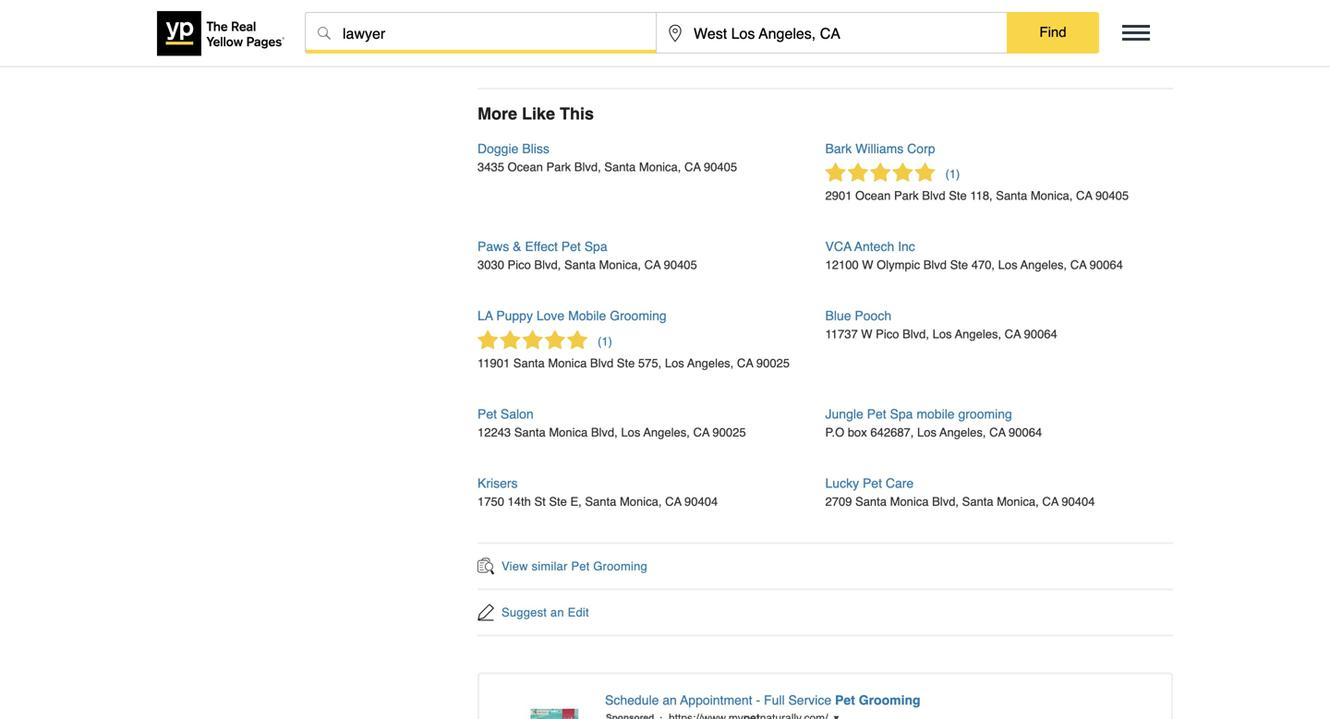 Task type: vqa. For each thing, say whether or not it's contained in the screenshot.


Task type: locate. For each thing, give the bounding box(es) containing it.
angeles, inside the (1) 11901 santa monica blvd ste 575, los angeles, ca 90025
[[688, 357, 734, 371]]

st
[[535, 495, 546, 509]]

90405 inside paws & effect pet spa 3030 pico blvd, santa monica, ca 90405
[[664, 258, 698, 272]]

ca inside blue pooch 11737 w pico blvd, los angeles, ca 90064
[[1005, 328, 1022, 342]]

1 vertical spatial 90064
[[1025, 328, 1058, 342]]

blvd, for doggie bliss
[[575, 160, 601, 174]]

90405 inside doggie bliss 3435 ocean park blvd, santa monica, ca 90405
[[704, 160, 738, 174]]

blvd inside "(1) 2901 ocean park blvd ste 118, santa monica, ca 90405"
[[923, 189, 946, 203]]

1 horizontal spatial ocean
[[856, 189, 891, 203]]

0 horizontal spatial spa
[[585, 239, 608, 254]]

575,
[[639, 357, 662, 371]]

angeles, down 575, on the left of the page
[[644, 426, 690, 440]]

12100
[[826, 258, 859, 272]]

los right 575, on the left of the page
[[665, 357, 685, 371]]

los up the mobile at the bottom right
[[933, 328, 952, 342]]

2 vertical spatial blvd
[[590, 357, 614, 371]]

(1) inside the (1) 11901 santa monica blvd ste 575, los angeles, ca 90025
[[598, 335, 613, 349]]

blvd, down this
[[575, 160, 601, 174]]

118,
[[971, 189, 993, 203]]

1 vertical spatial park
[[895, 189, 919, 203]]

los inside jungle pet spa mobile grooming p.o box 642687, los angeles, ca 90064
[[918, 426, 937, 440]]

park
[[547, 160, 571, 174], [895, 189, 919, 203]]

w down pooch
[[862, 328, 873, 342]]

grooming
[[610, 309, 667, 324], [594, 560, 648, 574]]

0 vertical spatial blvd
[[923, 189, 946, 203]]

more
[[478, 104, 518, 123]]

1 vertical spatial 90025
[[713, 426, 746, 440]]

0 horizontal spatial 90025
[[713, 426, 746, 440]]

2 vertical spatial 90405
[[664, 258, 698, 272]]

pet up 642687,
[[868, 407, 887, 422]]

ocean down bliss
[[508, 160, 543, 174]]

1 vertical spatial w
[[862, 328, 873, 342]]

santa
[[605, 160, 636, 174], [997, 189, 1028, 203], [565, 258, 596, 272], [514, 357, 545, 371], [515, 426, 546, 440], [585, 495, 617, 509], [856, 495, 887, 509], [963, 495, 994, 509]]

los right 470,
[[999, 258, 1018, 272]]

santa inside doggie bliss 3435 ocean park blvd, santa monica, ca 90405
[[605, 160, 636, 174]]

corp
[[908, 141, 936, 156]]

1 horizontal spatial 90405
[[704, 160, 738, 174]]

doggie
[[478, 141, 519, 156]]

ca inside jungle pet spa mobile grooming p.o box 642687, los angeles, ca 90064
[[990, 426, 1006, 440]]

1 vertical spatial ocean
[[856, 189, 891, 203]]

angeles, down grooming
[[940, 426, 987, 440]]

90025
[[757, 357, 790, 371], [713, 426, 746, 440]]

1 vertical spatial (1)
[[598, 335, 613, 349]]

park down bliss
[[547, 160, 571, 174]]

spa
[[585, 239, 608, 254], [891, 407, 914, 422]]

pet inside "link"
[[571, 560, 590, 574]]

1 horizontal spatial park
[[895, 189, 919, 203]]

blvd right olympic at the right
[[924, 258, 947, 272]]

find button
[[1007, 12, 1100, 53]]

pet inside jungle pet spa mobile grooming p.o box 642687, los angeles, ca 90064
[[868, 407, 887, 422]]

vca antech inc 12100 w olympic blvd ste 470, los angeles, ca 90064
[[826, 239, 1124, 272]]

pet left care
[[863, 476, 883, 491]]

doggie bliss 3435 ocean park blvd, santa monica, ca 90405
[[478, 141, 738, 174]]

1 vertical spatial blvd
[[924, 258, 947, 272]]

pet right similar
[[571, 560, 590, 574]]

1 horizontal spatial 90025
[[757, 357, 790, 371]]

blvd inside the (1) 11901 santa monica blvd ste 575, los angeles, ca 90025
[[590, 357, 614, 371]]

0 vertical spatial (1)
[[946, 167, 961, 181]]

blvd for la puppy love mobile grooming
[[590, 357, 614, 371]]

pet inside pet salon 12243 santa monica blvd, los angeles, ca 90025
[[478, 407, 497, 422]]

blvd, down effect
[[535, 258, 561, 272]]

santa inside "(1) 2901 ocean park blvd ste 118, santa monica, ca 90405"
[[997, 189, 1028, 203]]

the real yellow pages logo image
[[157, 11, 287, 56]]

ste left 118,
[[949, 189, 967, 203]]

90405
[[704, 160, 738, 174], [1096, 189, 1130, 203], [664, 258, 698, 272]]

470,
[[972, 258, 995, 272]]

pico inside blue pooch 11737 w pico blvd, los angeles, ca 90064
[[876, 328, 900, 342]]

2 vertical spatial 90064
[[1009, 426, 1043, 440]]

ca inside pet salon 12243 santa monica blvd, los angeles, ca 90025
[[694, 426, 710, 440]]

los inside pet salon 12243 santa monica blvd, los angeles, ca 90025
[[621, 426, 641, 440]]

0 vertical spatial 90064
[[1090, 258, 1124, 272]]

w inside vca antech inc 12100 w olympic blvd ste 470, los angeles, ca 90064
[[863, 258, 874, 272]]

1 vertical spatial monica
[[549, 426, 588, 440]]

0 vertical spatial ocean
[[508, 160, 543, 174]]

blvd left 575, on the left of the page
[[590, 357, 614, 371]]

puppy
[[497, 309, 533, 324]]

ocean right 2901
[[856, 189, 891, 203]]

monica
[[548, 357, 587, 371], [549, 426, 588, 440], [891, 495, 929, 509]]

grooming up the (1) 11901 santa monica blvd ste 575, los angeles, ca 90025
[[610, 309, 667, 324]]

pet inside paws & effect pet spa 3030 pico blvd, santa monica, ca 90405
[[562, 239, 581, 254]]

bark williams corp
[[826, 141, 936, 156]]

ocean
[[508, 160, 543, 174], [856, 189, 891, 203]]

monica, inside "(1) 2901 ocean park blvd ste 118, santa monica, ca 90405"
[[1031, 189, 1073, 203]]

0 vertical spatial pico
[[508, 258, 531, 272]]

angeles, right 470,
[[1021, 258, 1068, 272]]

(1) 2901 ocean park blvd ste 118, santa monica, ca 90405
[[826, 167, 1130, 203]]

pet
[[562, 239, 581, 254], [478, 407, 497, 422], [868, 407, 887, 422], [863, 476, 883, 491], [571, 560, 590, 574]]

blvd, inside lucky pet care 2709 santa monica blvd, santa monica, ca 90404
[[933, 495, 959, 509]]

1 vertical spatial spa
[[891, 407, 914, 422]]

ste inside the (1) 11901 santa monica blvd ste 575, los angeles, ca 90025
[[617, 357, 635, 371]]

bark
[[826, 141, 852, 156]]

2 90404 from the left
[[1062, 495, 1096, 509]]

blvd, up krisers 1750 14th st ste e, santa monica, ca 90404
[[591, 426, 618, 440]]

3030
[[478, 258, 505, 272]]

2 horizontal spatial 90405
[[1096, 189, 1130, 203]]

ocean inside "(1) 2901 ocean park blvd ste 118, santa monica, ca 90405"
[[856, 189, 891, 203]]

pico down pooch
[[876, 328, 900, 342]]

1 vertical spatial pico
[[876, 328, 900, 342]]

0 vertical spatial 90405
[[704, 160, 738, 174]]

1 horizontal spatial (1)
[[946, 167, 961, 181]]

ste inside "(1) 2901 ocean park blvd ste 118, santa monica, ca 90405"
[[949, 189, 967, 203]]

1 horizontal spatial pico
[[876, 328, 900, 342]]

box
[[848, 426, 868, 440]]

blvd, inside blue pooch 11737 w pico blvd, los angeles, ca 90064
[[903, 328, 930, 342]]

2709
[[826, 495, 853, 509]]

(1) inside "(1) 2901 ocean park blvd ste 118, santa monica, ca 90405"
[[946, 167, 961, 181]]

(1)
[[946, 167, 961, 181], [598, 335, 613, 349]]

ste right st at the left
[[549, 495, 567, 509]]

90404
[[685, 495, 718, 509], [1062, 495, 1096, 509]]

monica, inside lucky pet care 2709 santa monica blvd, santa monica, ca 90404
[[997, 495, 1040, 509]]

mobile
[[568, 309, 607, 324]]

blvd, inside doggie bliss 3435 ocean park blvd, santa monica, ca 90405
[[575, 160, 601, 174]]

monica down la puppy love mobile grooming on the top of page
[[548, 357, 587, 371]]

los up krisers 1750 14th st ste e, santa monica, ca 90404
[[621, 426, 641, 440]]

blvd,
[[575, 160, 601, 174], [535, 258, 561, 272], [903, 328, 930, 342], [591, 426, 618, 440], [933, 495, 959, 509]]

vca
[[826, 239, 852, 254]]

grooming
[[959, 407, 1013, 422]]

blvd, down jungle pet spa mobile grooming p.o box 642687, los angeles, ca 90064
[[933, 495, 959, 509]]

spa right effect
[[585, 239, 608, 254]]

pico inside paws & effect pet spa 3030 pico blvd, santa monica, ca 90405
[[508, 258, 531, 272]]

los down the mobile at the bottom right
[[918, 426, 937, 440]]

1 90404 from the left
[[685, 495, 718, 509]]

park inside "(1) 2901 ocean park blvd ste 118, santa monica, ca 90405"
[[895, 189, 919, 203]]

0 vertical spatial spa
[[585, 239, 608, 254]]

angeles, down 470,
[[955, 328, 1002, 342]]

0 vertical spatial park
[[547, 160, 571, 174]]

ste left 470,
[[951, 258, 969, 272]]

0 vertical spatial monica
[[548, 357, 587, 371]]

w down antech
[[863, 258, 874, 272]]

90064
[[1090, 258, 1124, 272], [1025, 328, 1058, 342], [1009, 426, 1043, 440]]

0 horizontal spatial 90405
[[664, 258, 698, 272]]

monica,
[[639, 160, 682, 174], [1031, 189, 1073, 203], [599, 258, 641, 272], [620, 495, 662, 509], [997, 495, 1040, 509]]

park down 'corp'
[[895, 189, 919, 203]]

pico down &
[[508, 258, 531, 272]]

like
[[522, 104, 555, 123]]

jungle pet spa mobile grooming p.o box 642687, los angeles, ca 90064
[[826, 407, 1043, 440]]

salon
[[501, 407, 534, 422]]

0 vertical spatial grooming
[[610, 309, 667, 324]]

lucky
[[826, 476, 860, 491]]

blvd left 118,
[[923, 189, 946, 203]]

0 vertical spatial 90025
[[757, 357, 790, 371]]

more like this
[[478, 104, 594, 123]]

pooch
[[855, 309, 892, 324]]

ca
[[685, 160, 701, 174], [1077, 189, 1093, 203], [645, 258, 661, 272], [1071, 258, 1087, 272], [1005, 328, 1022, 342], [737, 357, 754, 371], [694, 426, 710, 440], [990, 426, 1006, 440], [666, 495, 682, 509], [1043, 495, 1059, 509]]

0 horizontal spatial ocean
[[508, 160, 543, 174]]

0 vertical spatial w
[[863, 258, 874, 272]]

blvd, inside pet salon 12243 santa monica blvd, los angeles, ca 90025
[[591, 426, 618, 440]]

monica down care
[[891, 495, 929, 509]]

ste inside krisers 1750 14th st ste e, santa monica, ca 90404
[[549, 495, 567, 509]]

suggest an edit
[[502, 606, 589, 620]]

santa inside the (1) 11901 santa monica blvd ste 575, los angeles, ca 90025
[[514, 357, 545, 371]]

2 vertical spatial monica
[[891, 495, 929, 509]]

0 horizontal spatial 90404
[[685, 495, 718, 509]]

blvd for bark williams corp
[[923, 189, 946, 203]]

los
[[999, 258, 1018, 272], [933, 328, 952, 342], [665, 357, 685, 371], [621, 426, 641, 440], [918, 426, 937, 440]]

angeles, right 575, on the left of the page
[[688, 357, 734, 371]]

ocean inside doggie bliss 3435 ocean park blvd, santa monica, ca 90405
[[508, 160, 543, 174]]

blvd
[[923, 189, 946, 203], [924, 258, 947, 272], [590, 357, 614, 371]]

1 vertical spatial 90405
[[1096, 189, 1130, 203]]

90025 inside pet salon 12243 santa monica blvd, los angeles, ca 90025
[[713, 426, 746, 440]]

blvd, down olympic at the right
[[903, 328, 930, 342]]

antech
[[855, 239, 895, 254]]

90404 inside lucky pet care 2709 santa monica blvd, santa monica, ca 90404
[[1062, 495, 1096, 509]]

los inside blue pooch 11737 w pico blvd, los angeles, ca 90064
[[933, 328, 952, 342]]

spa up 642687,
[[891, 407, 914, 422]]

care
[[886, 476, 914, 491]]

1 horizontal spatial 90404
[[1062, 495, 1096, 509]]

ste left 575, on the left of the page
[[617, 357, 635, 371]]

williams
[[856, 141, 904, 156]]

642687,
[[871, 426, 914, 440]]

grooming right similar
[[594, 560, 648, 574]]

blvd inside vca antech inc 12100 w olympic blvd ste 470, los angeles, ca 90064
[[924, 258, 947, 272]]

pico
[[508, 258, 531, 272], [876, 328, 900, 342]]

w
[[863, 258, 874, 272], [862, 328, 873, 342]]

angeles,
[[1021, 258, 1068, 272], [955, 328, 1002, 342], [688, 357, 734, 371], [644, 426, 690, 440], [940, 426, 987, 440]]

edit
[[568, 606, 589, 620]]

angeles, inside blue pooch 11737 w pico blvd, los angeles, ca 90064
[[955, 328, 1002, 342]]

1 horizontal spatial spa
[[891, 407, 914, 422]]

(1) for love
[[598, 335, 613, 349]]

0 horizontal spatial (1)
[[598, 335, 613, 349]]

ste
[[949, 189, 967, 203], [951, 258, 969, 272], [617, 357, 635, 371], [549, 495, 567, 509]]

0 horizontal spatial park
[[547, 160, 571, 174]]

12243
[[478, 426, 511, 440]]

2901
[[826, 189, 853, 203]]

pet salon 12243 santa monica blvd, los angeles, ca 90025
[[478, 407, 746, 440]]

pet right effect
[[562, 239, 581, 254]]

1 vertical spatial grooming
[[594, 560, 648, 574]]

monica up krisers 1750 14th st ste e, santa monica, ca 90404
[[549, 426, 588, 440]]

santa inside paws & effect pet spa 3030 pico blvd, santa monica, ca 90405
[[565, 258, 596, 272]]

http://www.mypetnaturally.com link
[[533, 16, 700, 30]]

0 horizontal spatial pico
[[508, 258, 531, 272]]

pet up the 12243
[[478, 407, 497, 422]]



Task type: describe. For each thing, give the bounding box(es) containing it.
90025 inside the (1) 11901 santa monica blvd ste 575, los angeles, ca 90025
[[757, 357, 790, 371]]

monica, inside doggie bliss 3435 ocean park blvd, santa monica, ca 90405
[[639, 160, 682, 174]]

14th
[[508, 495, 531, 509]]

monica inside lucky pet care 2709 santa monica blvd, santa monica, ca 90404
[[891, 495, 929, 509]]

11737
[[826, 328, 858, 342]]

santa inside krisers 1750 14th st ste e, santa monica, ca 90404
[[585, 495, 617, 509]]

krisers 1750 14th st ste e, santa monica, ca 90404
[[478, 476, 718, 509]]

bliss
[[522, 141, 550, 156]]

an
[[551, 606, 565, 620]]

los inside the (1) 11901 santa monica blvd ste 575, los angeles, ca 90025
[[665, 357, 685, 371]]

blvd, inside paws & effect pet spa 3030 pico blvd, santa monica, ca 90405
[[535, 258, 561, 272]]

park inside doggie bliss 3435 ocean park blvd, santa monica, ca 90405
[[547, 160, 571, 174]]

11901
[[478, 357, 510, 371]]

ca inside paws & effect pet spa 3030 pico blvd, santa monica, ca 90405
[[645, 258, 661, 272]]

suggest
[[502, 606, 547, 620]]

similar
[[532, 560, 568, 574]]

this
[[560, 104, 594, 123]]

ca inside the (1) 11901 santa monica blvd ste 575, los angeles, ca 90025
[[737, 357, 754, 371]]

ca inside "(1) 2901 ocean park blvd ste 118, santa monica, ca 90405"
[[1077, 189, 1093, 203]]

santa inside pet salon 12243 santa monica blvd, los angeles, ca 90025
[[515, 426, 546, 440]]

suggest an edit link
[[478, 605, 1174, 621]]

spa inside paws & effect pet spa 3030 pico blvd, santa monica, ca 90405
[[585, 239, 608, 254]]

jungle
[[826, 407, 864, 422]]

krisers
[[478, 476, 518, 491]]

Where? text field
[[657, 13, 1007, 54]]

angeles, inside vca antech inc 12100 w olympic blvd ste 470, los angeles, ca 90064
[[1021, 258, 1068, 272]]

spa inside jungle pet spa mobile grooming p.o box 642687, los angeles, ca 90064
[[891, 407, 914, 422]]

monica inside pet salon 12243 santa monica blvd, los angeles, ca 90025
[[549, 426, 588, 440]]

angeles, inside pet salon 12243 santa monica blvd, los angeles, ca 90025
[[644, 426, 690, 440]]

find
[[1040, 24, 1067, 40]]

blue pooch 11737 w pico blvd, los angeles, ca 90064
[[826, 309, 1058, 342]]

olympic
[[877, 258, 921, 272]]

&
[[513, 239, 522, 254]]

view
[[502, 560, 528, 574]]

love
[[537, 309, 565, 324]]

90064 inside blue pooch 11737 w pico blvd, los angeles, ca 90064
[[1025, 328, 1058, 342]]

view similar pet grooming
[[502, 560, 648, 574]]

los inside vca antech inc 12100 w olympic blvd ste 470, los angeles, ca 90064
[[999, 258, 1018, 272]]

effect
[[525, 239, 558, 254]]

grooming inside "link"
[[594, 560, 648, 574]]

mobile
[[917, 407, 955, 422]]

blvd, for pet salon
[[591, 426, 618, 440]]

angeles, inside jungle pet spa mobile grooming p.o box 642687, los angeles, ca 90064
[[940, 426, 987, 440]]

inc
[[898, 239, 916, 254]]

p.o
[[826, 426, 845, 440]]

paws & effect pet spa 3030 pico blvd, santa monica, ca 90405
[[478, 239, 698, 272]]

http://www.mypetnaturally.com
[[533, 16, 700, 30]]

ca inside lucky pet care 2709 santa monica blvd, santa monica, ca 90404
[[1043, 495, 1059, 509]]

w inside blue pooch 11737 w pico blvd, los angeles, ca 90064
[[862, 328, 873, 342]]

Find a business text field
[[306, 13, 656, 54]]

ste inside vca antech inc 12100 w olympic blvd ste 470, los angeles, ca 90064
[[951, 258, 969, 272]]

(1) for corp
[[946, 167, 961, 181]]

(1) 11901 santa monica blvd ste 575, los angeles, ca 90025
[[478, 335, 790, 371]]

pet inside lucky pet care 2709 santa monica blvd, santa monica, ca 90404
[[863, 476, 883, 491]]

paws
[[478, 239, 509, 254]]

monica inside the (1) 11901 santa monica blvd ste 575, los angeles, ca 90025
[[548, 357, 587, 371]]

blvd, for blue pooch
[[903, 328, 930, 342]]

90064 inside vca antech inc 12100 w olympic blvd ste 470, los angeles, ca 90064
[[1090, 258, 1124, 272]]

90404 inside krisers 1750 14th st ste e, santa monica, ca 90404
[[685, 495, 718, 509]]

blue
[[826, 309, 852, 324]]

la puppy love mobile grooming
[[478, 309, 667, 324]]

e,
[[571, 495, 582, 509]]

view similar pet grooming link
[[478, 559, 1174, 575]]

ca inside vca antech inc 12100 w olympic blvd ste 470, los angeles, ca 90064
[[1071, 258, 1087, 272]]

la
[[478, 309, 493, 324]]

ca inside doggie bliss 3435 ocean park blvd, santa monica, ca 90405
[[685, 160, 701, 174]]

3435
[[478, 160, 505, 174]]

lucky pet care 2709 santa monica blvd, santa monica, ca 90404
[[826, 476, 1096, 509]]

1750
[[478, 495, 505, 509]]

monica, inside paws & effect pet spa 3030 pico blvd, santa monica, ca 90405
[[599, 258, 641, 272]]

90405 inside "(1) 2901 ocean park blvd ste 118, santa monica, ca 90405"
[[1096, 189, 1130, 203]]

90064 inside jungle pet spa mobile grooming p.o box 642687, los angeles, ca 90064
[[1009, 426, 1043, 440]]

ca inside krisers 1750 14th st ste e, santa monica, ca 90404
[[666, 495, 682, 509]]

monica, inside krisers 1750 14th st ste e, santa monica, ca 90404
[[620, 495, 662, 509]]



